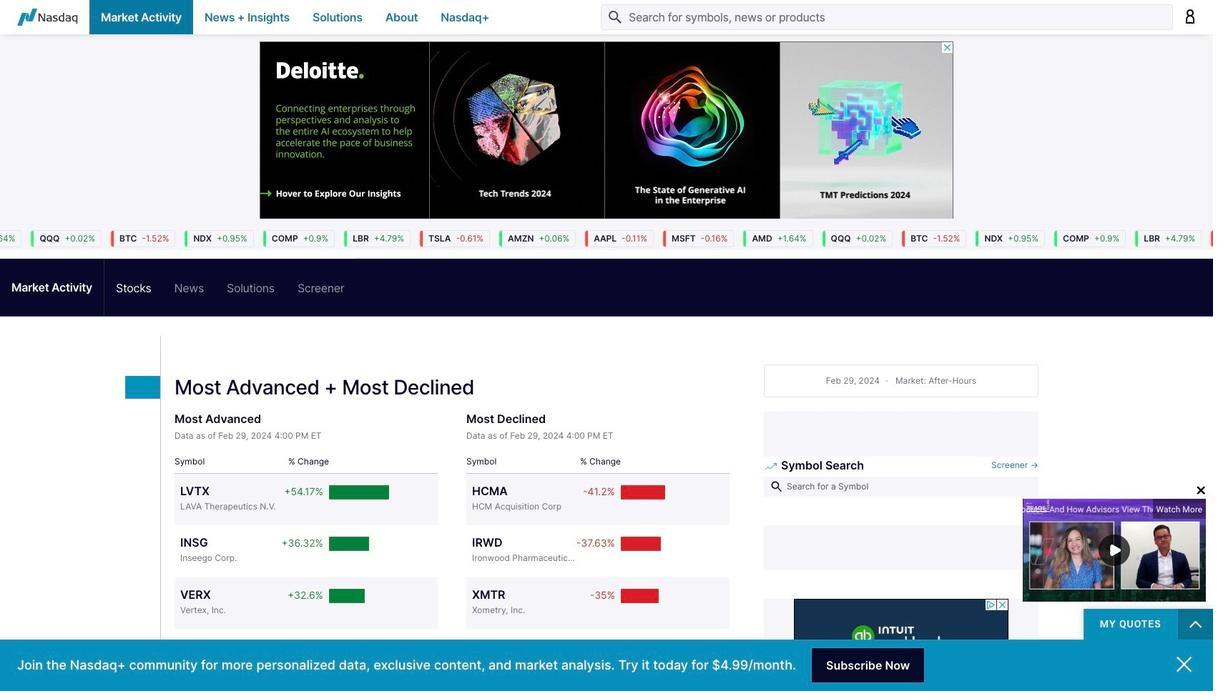 Task type: locate. For each thing, give the bounding box(es) containing it.
Search for a Symbol text field
[[764, 477, 1039, 497]]

account login - click to log into your account image
[[1185, 9, 1196, 24]]

article
[[0, 219, 1213, 692]]

advertisement element
[[260, 41, 954, 220], [794, 600, 1009, 692]]

1 vertical spatial advertisement element
[[794, 600, 1009, 692]]

None search field
[[764, 457, 1039, 503]]

video player element
[[1023, 499, 1206, 602]]

0 vertical spatial advertisement element
[[260, 41, 954, 220]]

click to search image
[[770, 480, 784, 494]]

primary navigation navigation
[[0, 0, 1213, 34]]



Task type: describe. For each thing, give the bounding box(es) containing it.
Search Button - Click to open the Search Overlay Modal Box text field
[[601, 4, 1173, 30]]

click to dismiss this message and remain on nasdaq.com image
[[1177, 657, 1192, 673]]

homepage logo url - navigate back to the homepage image
[[17, 9, 78, 26]]



Task type: vqa. For each thing, say whether or not it's contained in the screenshot.
homepage logo url - navigate back to the homepage on the left top of the page
yes



